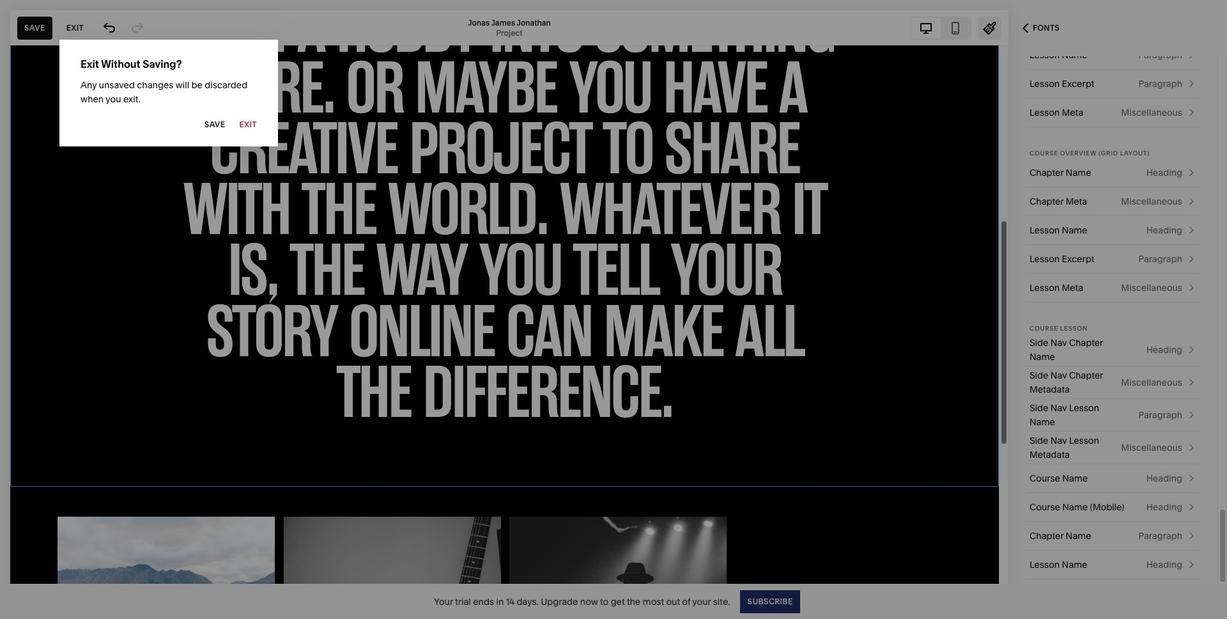 Task type: describe. For each thing, give the bounding box(es) containing it.
course lesson
[[1030, 325, 1088, 332]]

4 paragraph from the top
[[1139, 409, 1183, 421]]

course name
[[1030, 473, 1089, 484]]

0 vertical spatial exit button
[[59, 16, 91, 39]]

2 vertical spatial meta
[[1063, 282, 1084, 294]]

overview
[[1061, 150, 1097, 157]]

chapter for miscellaneous
[[1030, 196, 1064, 207]]

any
[[81, 79, 97, 91]]

5 paragraph from the top
[[1139, 530, 1183, 542]]

any unsaved changes will be discarded when you exit.
[[81, 79, 248, 105]]

course overview (grid layout)
[[1030, 150, 1151, 157]]

4 heading from the top
[[1147, 473, 1183, 484]]

side for side nav chapter metadata
[[1030, 370, 1049, 381]]

will
[[176, 79, 189, 91]]

side for side nav lesson metadata
[[1030, 435, 1049, 446]]

days.
[[517, 596, 539, 607]]

chapter name for heading
[[1030, 167, 1092, 178]]

1 paragraph from the top
[[1139, 49, 1183, 61]]

your trial ends in 14 days. upgrade now to get the most out of your site.
[[434, 596, 731, 607]]

1 lesson meta from the top
[[1030, 107, 1084, 118]]

chapter for heading
[[1030, 167, 1064, 178]]

your
[[693, 596, 711, 607]]

2 lesson meta from the top
[[1030, 282, 1084, 294]]

nav for side nav lesson name
[[1051, 402, 1068, 414]]

miscellaneous for chapter name
[[1122, 196, 1183, 207]]

course for course name
[[1030, 473, 1061, 484]]

exit.
[[123, 93, 140, 105]]

project
[[497, 28, 523, 37]]

without
[[101, 58, 140, 70]]

site.
[[714, 596, 731, 607]]

fonts
[[1034, 23, 1061, 33]]

5 heading from the top
[[1147, 501, 1183, 513]]

chapter for paragraph
[[1030, 530, 1064, 542]]

most
[[643, 596, 665, 607]]

0 horizontal spatial save
[[24, 23, 45, 32]]

trial
[[455, 596, 471, 607]]

unsaved
[[99, 79, 135, 91]]

2 excerpt from the top
[[1063, 253, 1095, 265]]

the
[[627, 596, 641, 607]]

nav for side nav lesson metadata
[[1051, 435, 1068, 446]]

out
[[667, 596, 681, 607]]

course for course name (mobile)
[[1030, 501, 1061, 513]]

2 paragraph from the top
[[1139, 78, 1183, 90]]

1 vertical spatial exit
[[81, 58, 99, 70]]

miscellaneous for side nav chapter name
[[1122, 377, 1183, 388]]

course for course lesson
[[1030, 325, 1059, 332]]

when
[[81, 93, 104, 105]]

jonathan
[[517, 18, 551, 27]]

in
[[497, 596, 504, 607]]

course for course overview (grid layout)
[[1030, 150, 1059, 157]]

jonas
[[468, 18, 490, 27]]

saving?
[[143, 58, 182, 70]]

lesson inside side nav lesson metadata
[[1070, 435, 1100, 446]]

1 lesson name from the top
[[1030, 49, 1088, 61]]

side for side nav chapter name
[[1030, 337, 1049, 349]]

2 lesson excerpt from the top
[[1030, 253, 1095, 265]]

metadata for side nav lesson metadata
[[1030, 449, 1071, 460]]

side nav lesson name
[[1030, 402, 1100, 428]]

3 heading from the top
[[1147, 344, 1183, 356]]



Task type: locate. For each thing, give the bounding box(es) containing it.
1 vertical spatial excerpt
[[1063, 253, 1095, 265]]

lesson name down fonts
[[1030, 49, 1088, 61]]

name inside the side nav lesson name
[[1030, 416, 1056, 428]]

3 miscellaneous from the top
[[1122, 282, 1183, 294]]

side inside the side nav lesson name
[[1030, 402, 1049, 414]]

metadata
[[1030, 384, 1071, 395], [1030, 449, 1071, 460]]

1 nav from the top
[[1051, 337, 1068, 349]]

metadata up the side nav lesson name
[[1030, 384, 1071, 395]]

exit button up any at the top of page
[[59, 16, 91, 39]]

chapter name down overview
[[1030, 167, 1092, 178]]

nav down side nav chapter name
[[1051, 370, 1068, 381]]

1 side from the top
[[1030, 337, 1049, 349]]

0 vertical spatial lesson excerpt
[[1030, 78, 1095, 90]]

0 vertical spatial chapter name
[[1030, 167, 1092, 178]]

nav for side nav chapter name
[[1051, 337, 1068, 349]]

4 course from the top
[[1030, 501, 1061, 513]]

3 paragraph from the top
[[1139, 253, 1183, 265]]

side down the side nav lesson name
[[1030, 435, 1049, 446]]

miscellaneous for lesson excerpt
[[1122, 107, 1183, 118]]

nav inside side nav chapter name
[[1051, 337, 1068, 349]]

5 miscellaneous from the top
[[1122, 442, 1183, 453]]

1 horizontal spatial exit button
[[240, 113, 257, 136]]

of
[[683, 596, 691, 607]]

save button inside exit without saving? dialog
[[205, 113, 225, 136]]

(grid
[[1099, 150, 1119, 157]]

side nav chapter metadata
[[1030, 370, 1104, 395]]

lesson excerpt
[[1030, 78, 1095, 90], [1030, 253, 1095, 265]]

chapter
[[1030, 167, 1064, 178], [1030, 196, 1064, 207], [1070, 337, 1104, 349], [1070, 370, 1104, 381], [1030, 530, 1064, 542]]

nav
[[1051, 337, 1068, 349], [1051, 370, 1068, 381], [1051, 402, 1068, 414], [1051, 435, 1068, 446]]

nav for side nav chapter metadata
[[1051, 370, 1068, 381]]

2 side from the top
[[1030, 370, 1049, 381]]

exit button
[[59, 16, 91, 39], [240, 113, 257, 136]]

lesson excerpt down chapter meta
[[1030, 253, 1095, 265]]

be
[[192, 79, 203, 91]]

upgrade
[[541, 596, 578, 607]]

1 vertical spatial meta
[[1067, 196, 1088, 207]]

1 vertical spatial lesson name
[[1030, 224, 1088, 236]]

lesson
[[1030, 49, 1061, 61], [1030, 78, 1061, 90], [1030, 107, 1061, 118], [1030, 224, 1061, 236], [1030, 253, 1061, 265], [1030, 282, 1061, 294], [1061, 325, 1088, 332], [1070, 402, 1100, 414], [1070, 435, 1100, 446], [1030, 559, 1061, 570]]

side inside side nav chapter metadata
[[1030, 370, 1049, 381]]

lesson excerpt down fonts
[[1030, 78, 1095, 90]]

metadata for side nav chapter metadata
[[1030, 384, 1071, 395]]

2 chapter name from the top
[[1030, 530, 1092, 542]]

2 metadata from the top
[[1030, 449, 1071, 460]]

4 miscellaneous from the top
[[1122, 377, 1183, 388]]

ends
[[473, 596, 494, 607]]

1 horizontal spatial save
[[205, 120, 225, 129]]

0 vertical spatial metadata
[[1030, 384, 1071, 395]]

0 vertical spatial save button
[[17, 16, 52, 39]]

1 metadata from the top
[[1030, 384, 1071, 395]]

side
[[1030, 337, 1049, 349], [1030, 370, 1049, 381], [1030, 402, 1049, 414], [1030, 435, 1049, 446]]

metadata inside side nav chapter metadata
[[1030, 384, 1071, 395]]

2 heading from the top
[[1147, 224, 1183, 236]]

nav inside side nav chapter metadata
[[1051, 370, 1068, 381]]

exit without saving?
[[81, 58, 182, 70]]

3 nav from the top
[[1051, 402, 1068, 414]]

meta
[[1063, 107, 1084, 118], [1067, 196, 1088, 207], [1063, 282, 1084, 294]]

name
[[1063, 49, 1088, 61], [1067, 167, 1092, 178], [1063, 224, 1088, 236], [1030, 351, 1056, 363], [1030, 416, 1056, 428], [1063, 473, 1089, 484], [1063, 501, 1089, 513], [1067, 530, 1092, 542], [1063, 559, 1088, 570]]

nav down the side nav lesson name
[[1051, 435, 1068, 446]]

lesson name down course name (mobile)
[[1030, 559, 1088, 570]]

course down course name
[[1030, 501, 1061, 513]]

1 vertical spatial save button
[[205, 113, 225, 136]]

nav down course lesson
[[1051, 337, 1068, 349]]

paragraph
[[1139, 49, 1183, 61], [1139, 78, 1183, 90], [1139, 253, 1183, 265], [1139, 409, 1183, 421], [1139, 530, 1183, 542]]

chapter down course name (mobile)
[[1030, 530, 1064, 542]]

tab list
[[912, 18, 971, 38]]

side inside side nav chapter name
[[1030, 337, 1049, 349]]

course left overview
[[1030, 150, 1059, 157]]

1 excerpt from the top
[[1063, 78, 1095, 90]]

exit button down discarded
[[240, 113, 257, 136]]

course
[[1030, 150, 1059, 157], [1030, 325, 1059, 332], [1030, 473, 1061, 484], [1030, 501, 1061, 513]]

side nav chapter name
[[1030, 337, 1104, 363]]

2 nav from the top
[[1051, 370, 1068, 381]]

lesson inside the side nav lesson name
[[1070, 402, 1100, 414]]

heading
[[1147, 167, 1183, 178], [1147, 224, 1183, 236], [1147, 344, 1183, 356], [1147, 473, 1183, 484], [1147, 501, 1183, 513], [1147, 559, 1183, 570]]

chapter meta
[[1030, 196, 1088, 207]]

now
[[581, 596, 598, 607]]

discarded
[[205, 79, 248, 91]]

1 vertical spatial chapter name
[[1030, 530, 1092, 542]]

nav inside the side nav lesson name
[[1051, 402, 1068, 414]]

3 side from the top
[[1030, 402, 1049, 414]]

1 vertical spatial metadata
[[1030, 449, 1071, 460]]

chapter name for paragraph
[[1030, 530, 1092, 542]]

1 vertical spatial exit button
[[240, 113, 257, 136]]

course up side nav chapter name
[[1030, 325, 1059, 332]]

layout)
[[1121, 150, 1151, 157]]

lesson meta
[[1030, 107, 1084, 118], [1030, 282, 1084, 294]]

lesson name down chapter meta
[[1030, 224, 1088, 236]]

save button for "exit" button to the bottom
[[205, 113, 225, 136]]

save button
[[17, 16, 52, 39], [205, 113, 225, 136]]

name inside side nav chapter name
[[1030, 351, 1056, 363]]

chapter name
[[1030, 167, 1092, 178], [1030, 530, 1092, 542]]

0 horizontal spatial exit button
[[59, 16, 91, 39]]

meta down overview
[[1067, 196, 1088, 207]]

side nav lesson metadata
[[1030, 435, 1100, 460]]

4 side from the top
[[1030, 435, 1049, 446]]

metadata up course name
[[1030, 449, 1071, 460]]

1 horizontal spatial save button
[[205, 113, 225, 136]]

3 lesson name from the top
[[1030, 559, 1088, 570]]

2 vertical spatial exit
[[240, 120, 257, 129]]

course down side nav lesson metadata
[[1030, 473, 1061, 484]]

to
[[601, 596, 609, 607]]

0 vertical spatial meta
[[1063, 107, 1084, 118]]

1 chapter name from the top
[[1030, 167, 1092, 178]]

4 nav from the top
[[1051, 435, 1068, 446]]

exit
[[66, 23, 84, 32], [81, 58, 99, 70], [240, 120, 257, 129]]

nav down side nav chapter metadata
[[1051, 402, 1068, 414]]

chapter down side nav chapter name
[[1070, 370, 1104, 381]]

1 miscellaneous from the top
[[1122, 107, 1183, 118]]

1 vertical spatial lesson meta
[[1030, 282, 1084, 294]]

jonas james jonathan project
[[468, 18, 551, 37]]

meta up course lesson
[[1063, 282, 1084, 294]]

0 horizontal spatial save button
[[17, 16, 52, 39]]

changes
[[137, 79, 174, 91]]

(mobile)
[[1091, 501, 1125, 513]]

chapter inside side nav chapter name
[[1070, 337, 1104, 349]]

your
[[434, 596, 453, 607]]

0 vertical spatial save
[[24, 23, 45, 32]]

0 vertical spatial lesson name
[[1030, 49, 1088, 61]]

lesson meta up course lesson
[[1030, 282, 1084, 294]]

james
[[492, 18, 516, 27]]

nav inside side nav lesson metadata
[[1051, 435, 1068, 446]]

1 vertical spatial lesson excerpt
[[1030, 253, 1095, 265]]

save inside exit without saving? dialog
[[205, 120, 225, 129]]

0 vertical spatial lesson meta
[[1030, 107, 1084, 118]]

fonts button
[[1009, 14, 1075, 42]]

side for side nav lesson name
[[1030, 402, 1049, 414]]

chapter name down course name (mobile)
[[1030, 530, 1092, 542]]

metadata inside side nav lesson metadata
[[1030, 449, 1071, 460]]

chapter down overview
[[1030, 196, 1064, 207]]

side down course lesson
[[1030, 337, 1049, 349]]

side inside side nav lesson metadata
[[1030, 435, 1049, 446]]

get
[[611, 596, 625, 607]]

save
[[24, 23, 45, 32], [205, 120, 225, 129]]

1 heading from the top
[[1147, 167, 1183, 178]]

2 lesson name from the top
[[1030, 224, 1088, 236]]

save button for the top "exit" button
[[17, 16, 52, 39]]

2 vertical spatial lesson name
[[1030, 559, 1088, 570]]

0 vertical spatial exit
[[66, 23, 84, 32]]

chapter down course lesson
[[1070, 337, 1104, 349]]

meta for name
[[1067, 196, 1088, 207]]

chapter inside side nav chapter metadata
[[1070, 370, 1104, 381]]

2 miscellaneous from the top
[[1122, 196, 1183, 207]]

lesson meta up overview
[[1030, 107, 1084, 118]]

chapter up chapter meta
[[1030, 167, 1064, 178]]

side down side nav chapter name
[[1030, 370, 1049, 381]]

3 course from the top
[[1030, 473, 1061, 484]]

you
[[106, 93, 121, 105]]

exit without saving? dialog
[[59, 40, 278, 146]]

0 vertical spatial excerpt
[[1063, 78, 1095, 90]]

course name (mobile)
[[1030, 501, 1125, 513]]

lesson name
[[1030, 49, 1088, 61], [1030, 224, 1088, 236], [1030, 559, 1088, 570]]

1 course from the top
[[1030, 150, 1059, 157]]

meta for excerpt
[[1063, 107, 1084, 118]]

14
[[506, 596, 515, 607]]

1 lesson excerpt from the top
[[1030, 78, 1095, 90]]

1 vertical spatial save
[[205, 120, 225, 129]]

miscellaneous
[[1122, 107, 1183, 118], [1122, 196, 1183, 207], [1122, 282, 1183, 294], [1122, 377, 1183, 388], [1122, 442, 1183, 453]]

6 heading from the top
[[1147, 559, 1183, 570]]

excerpt
[[1063, 78, 1095, 90], [1063, 253, 1095, 265]]

meta up overview
[[1063, 107, 1084, 118]]

side down side nav chapter metadata
[[1030, 402, 1049, 414]]

2 course from the top
[[1030, 325, 1059, 332]]



Task type: vqa. For each thing, say whether or not it's contained in the screenshot.
merch
no



